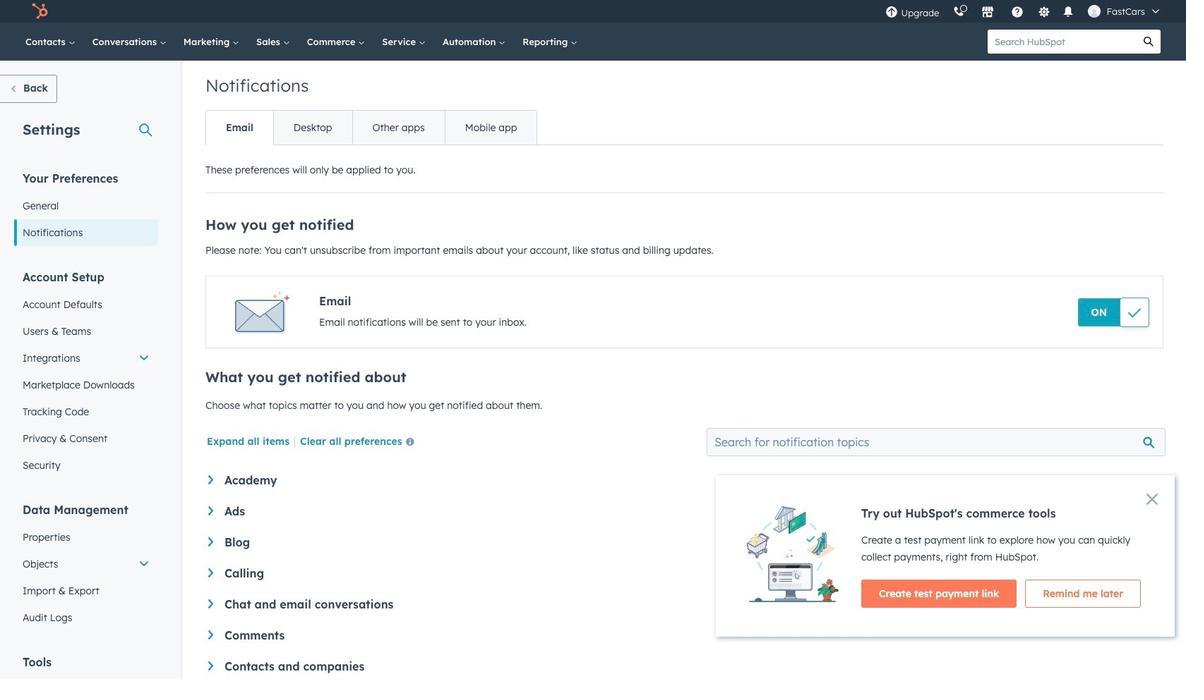 Task type: vqa. For each thing, say whether or not it's contained in the screenshot.
2nd caret icon from the bottom of the page
yes



Task type: describe. For each thing, give the bounding box(es) containing it.
marketplaces image
[[982, 6, 994, 19]]

Search for notification topics search field
[[707, 429, 1166, 457]]

Search HubSpot search field
[[988, 30, 1137, 54]]

3 caret image from the top
[[208, 569, 213, 578]]

3 caret image from the top
[[208, 631, 213, 640]]

data management element
[[14, 503, 158, 632]]

2 caret image from the top
[[208, 538, 213, 547]]

1 caret image from the top
[[208, 476, 213, 485]]



Task type: locate. For each thing, give the bounding box(es) containing it.
1 caret image from the top
[[208, 507, 213, 516]]

christina overa image
[[1088, 5, 1101, 18]]

2 vertical spatial caret image
[[208, 569, 213, 578]]

navigation
[[205, 110, 538, 145]]

4 caret image from the top
[[208, 662, 213, 671]]

close image
[[1147, 494, 1158, 506]]

1 vertical spatial caret image
[[208, 538, 213, 547]]

2 caret image from the top
[[208, 600, 213, 609]]

your preferences element
[[14, 171, 158, 246]]

caret image
[[208, 476, 213, 485], [208, 600, 213, 609], [208, 631, 213, 640], [208, 662, 213, 671]]

menu
[[879, 0, 1169, 23]]

caret image
[[208, 507, 213, 516], [208, 538, 213, 547], [208, 569, 213, 578]]

0 vertical spatial caret image
[[208, 507, 213, 516]]

account setup element
[[14, 270, 158, 479]]



